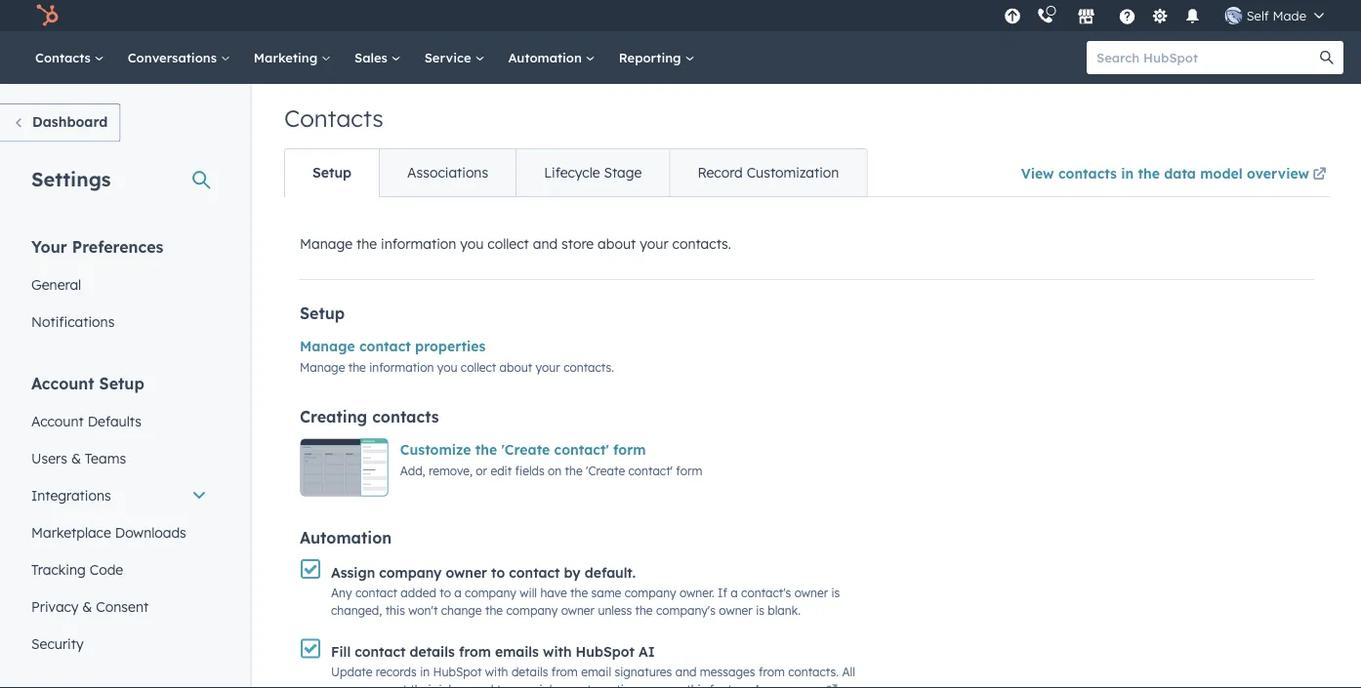 Task type: vqa. For each thing, say whether or not it's contained in the screenshot.
1 HR 30 MIN
no



Task type: describe. For each thing, give the bounding box(es) containing it.
unless
[[598, 604, 632, 618]]

connect
[[364, 683, 407, 689]]

assign
[[331, 564, 375, 581]]

1 horizontal spatial contact'
[[629, 464, 673, 478]]

0 horizontal spatial contact'
[[555, 442, 609, 459]]

model
[[1201, 165, 1243, 182]]

view
[[1022, 165, 1055, 182]]

hubspot inside the update records in hubspot with details from email signatures and messages from contacts. all users connect their inbox and turn on inbox automation can use this feature.
[[433, 666, 482, 680]]

assign company owner to contact by default. any contact added to a company will have the same company owner. if a contact's owner is changed, this won't change the company owner unless the company's owner is blank.
[[331, 564, 841, 618]]

tracking code
[[31, 561, 123, 578]]

the right "fields"
[[565, 464, 583, 478]]

in for hubspot
[[420, 666, 430, 680]]

fields
[[515, 464, 545, 478]]

data
[[1165, 165, 1197, 182]]

owner up change
[[446, 564, 488, 581]]

by
[[564, 564, 581, 581]]

2 a from the left
[[731, 586, 738, 601]]

link opens in a new window image inside view contacts in the data model overview link
[[1314, 163, 1327, 187]]

collect inside manage contact properties manage the information you collect about your contacts.
[[461, 360, 497, 375]]

the down setup link in the top of the page
[[357, 235, 377, 253]]

2 vertical spatial setup
[[99, 374, 144, 393]]

1 vertical spatial and
[[676, 666, 697, 680]]

account setup
[[31, 374, 144, 393]]

calling icon image
[[1037, 8, 1055, 25]]

1 vertical spatial link opens in a new window image
[[827, 686, 838, 689]]

service
[[425, 49, 475, 65]]

changed,
[[331, 604, 382, 618]]

record customization link
[[670, 149, 867, 196]]

contacts. inside the update records in hubspot with details from email signatures and messages from contacts. all users connect their inbox and turn on inbox automation can use this feature.
[[789, 666, 839, 680]]

0 vertical spatial automation
[[508, 49, 586, 65]]

contacts for view
[[1059, 165, 1118, 182]]

1 vertical spatial automation
[[300, 529, 392, 548]]

marketplace downloads
[[31, 524, 186, 541]]

account defaults
[[31, 413, 142, 430]]

1 horizontal spatial contacts.
[[673, 235, 732, 253]]

1 inbox from the left
[[439, 683, 469, 689]]

creating
[[300, 407, 368, 427]]

company up company's on the bottom
[[625, 586, 677, 601]]

sales
[[355, 49, 391, 65]]

the right unless
[[636, 604, 653, 618]]

reporting
[[619, 49, 685, 65]]

any
[[331, 586, 352, 601]]

users & teams
[[31, 450, 126, 467]]

ai
[[639, 644, 655, 661]]

manage the information you collect and store about your contacts.
[[300, 235, 732, 253]]

Search HubSpot search field
[[1087, 41, 1327, 74]]

owner down have
[[561, 604, 595, 618]]

messages
[[700, 666, 756, 680]]

marketing link
[[242, 31, 343, 84]]

owner up blank.
[[795, 586, 829, 601]]

marketplaces button
[[1067, 0, 1108, 31]]

have
[[541, 586, 567, 601]]

contact's
[[742, 586, 792, 601]]

0 horizontal spatial details
[[410, 644, 455, 661]]

your preferences element
[[20, 236, 219, 340]]

customize the 'create contact' form add, remove, or edit fields on the 'create contact' form
[[400, 442, 703, 478]]

record
[[698, 164, 743, 181]]

self
[[1247, 7, 1270, 23]]

this for with
[[687, 683, 707, 689]]

notifications link
[[20, 303, 219, 340]]

added
[[401, 586, 437, 601]]

self made menu
[[999, 0, 1339, 31]]

or
[[476, 464, 488, 478]]

on inside customize the 'create contact' form add, remove, or edit fields on the 'create contact' form
[[548, 464, 562, 478]]

same
[[592, 586, 622, 601]]

service link
[[413, 31, 497, 84]]

privacy & consent link
[[20, 589, 219, 626]]

self made
[[1247, 7, 1307, 23]]

self made button
[[1214, 0, 1337, 31]]

with inside the update records in hubspot with details from email signatures and messages from contacts. all users connect their inbox and turn on inbox automation can use this feature.
[[485, 666, 509, 680]]

& for users
[[71, 450, 81, 467]]

made
[[1273, 7, 1307, 23]]

stage
[[604, 164, 642, 181]]

account for account setup
[[31, 374, 94, 393]]

manage for manage the information you collect and store about your contacts.
[[300, 235, 353, 253]]

0 vertical spatial information
[[381, 235, 457, 253]]

customization
[[747, 164, 840, 181]]

0 vertical spatial is
[[832, 586, 841, 601]]

email
[[581, 666, 612, 680]]

contacts for creating
[[372, 407, 439, 427]]

0 horizontal spatial and
[[473, 683, 494, 689]]

manage for manage contact properties manage the information you collect about your contacts.
[[300, 338, 355, 355]]

notifications
[[31, 313, 115, 330]]

1 horizontal spatial with
[[543, 644, 572, 661]]

0 vertical spatial collect
[[488, 235, 529, 253]]

users & teams link
[[20, 440, 219, 477]]

defaults
[[88, 413, 142, 430]]

account defaults link
[[20, 403, 219, 440]]

tracking code link
[[20, 552, 219, 589]]

tracking
[[31, 561, 86, 578]]

the right change
[[486, 604, 503, 618]]

help image
[[1119, 9, 1137, 26]]

1 horizontal spatial to
[[492, 564, 505, 581]]

your
[[31, 237, 67, 256]]

settings link
[[1149, 5, 1173, 26]]

contact up changed,
[[356, 586, 398, 601]]

automation link
[[497, 31, 607, 84]]

lifecycle stage link
[[516, 149, 670, 196]]

customize
[[400, 442, 471, 459]]

dashboard
[[32, 113, 108, 130]]

integrations button
[[20, 477, 219, 514]]

code
[[90, 561, 123, 578]]

customize the 'create contact' form link
[[400, 442, 646, 459]]

view contacts in the data model overview
[[1022, 165, 1310, 182]]

contacts inside contacts link
[[35, 49, 94, 65]]

users
[[331, 683, 360, 689]]

associations link
[[379, 149, 516, 196]]

the inside manage contact properties manage the information you collect about your contacts.
[[349, 360, 366, 375]]

search image
[[1321, 51, 1335, 64]]

records
[[376, 666, 417, 680]]

signatures
[[615, 666, 673, 680]]

fill
[[331, 644, 351, 661]]

reporting link
[[607, 31, 707, 84]]

your inside manage contact properties manage the information you collect about your contacts.
[[536, 360, 561, 375]]

settings
[[31, 167, 111, 191]]

change
[[441, 604, 482, 618]]

security
[[31, 636, 84, 653]]

in for the
[[1122, 165, 1135, 182]]

turn
[[497, 683, 519, 689]]

notifications image
[[1185, 9, 1202, 26]]



Task type: locate. For each thing, give the bounding box(es) containing it.
the up or
[[476, 442, 498, 459]]

inbox
[[439, 683, 469, 689], [540, 683, 570, 689]]

hubspot
[[576, 644, 635, 661], [433, 666, 482, 680]]

0 vertical spatial this
[[386, 604, 405, 618]]

0 horizontal spatial to
[[440, 586, 451, 601]]

1 vertical spatial in
[[420, 666, 430, 680]]

calling icon button
[[1030, 3, 1063, 29]]

1 horizontal spatial contacts
[[284, 104, 384, 133]]

hubspot up the their
[[433, 666, 482, 680]]

setup link
[[285, 149, 379, 196]]

0 horizontal spatial about
[[500, 360, 533, 375]]

associations
[[407, 164, 489, 181]]

the
[[1139, 165, 1161, 182], [357, 235, 377, 253], [349, 360, 366, 375], [476, 442, 498, 459], [565, 464, 583, 478], [571, 586, 588, 601], [486, 604, 503, 618], [636, 604, 653, 618]]

2 vertical spatial contacts.
[[789, 666, 839, 680]]

consent
[[96, 598, 149, 616]]

contacts right view in the top of the page
[[1059, 165, 1118, 182]]

0 horizontal spatial hubspot
[[433, 666, 482, 680]]

sales link
[[343, 31, 413, 84]]

your up customize the 'create contact' form link
[[536, 360, 561, 375]]

to left the by
[[492, 564, 505, 581]]

1 horizontal spatial in
[[1122, 165, 1135, 182]]

1 horizontal spatial details
[[512, 666, 549, 680]]

2 inbox from the left
[[540, 683, 570, 689]]

1 vertical spatial link opens in a new window image
[[827, 683, 838, 689]]

account
[[31, 374, 94, 393], [31, 413, 84, 430]]

0 vertical spatial manage
[[300, 235, 353, 253]]

contacts down hubspot 'link'
[[35, 49, 94, 65]]

0 horizontal spatial is
[[756, 604, 765, 618]]

1 horizontal spatial about
[[598, 235, 636, 253]]

0 horizontal spatial a
[[455, 586, 462, 601]]

0 vertical spatial form
[[614, 442, 646, 459]]

0 horizontal spatial you
[[437, 360, 458, 375]]

users
[[31, 450, 67, 467]]

with
[[543, 644, 572, 661], [485, 666, 509, 680]]

1 horizontal spatial this
[[687, 683, 707, 689]]

0 horizontal spatial this
[[386, 604, 405, 618]]

with up turn at left
[[485, 666, 509, 680]]

feature.
[[710, 683, 753, 689]]

hubspot link
[[23, 4, 73, 27]]

0 horizontal spatial inbox
[[439, 683, 469, 689]]

0 vertical spatial you
[[460, 235, 484, 253]]

privacy & consent
[[31, 598, 149, 616]]

0 vertical spatial setup
[[313, 164, 352, 181]]

marketplace downloads link
[[20, 514, 219, 552]]

automation
[[508, 49, 586, 65], [300, 529, 392, 548]]

1 vertical spatial with
[[485, 666, 509, 680]]

0 horizontal spatial 'create
[[502, 442, 550, 459]]

privacy
[[31, 598, 79, 616]]

details
[[410, 644, 455, 661], [512, 666, 549, 680]]

link opens in a new window image inside view contacts in the data model overview link
[[1314, 168, 1327, 182]]

&
[[71, 450, 81, 467], [82, 598, 92, 616]]

2 account from the top
[[31, 413, 84, 430]]

1 vertical spatial your
[[536, 360, 561, 375]]

account up account defaults
[[31, 374, 94, 393]]

0 horizontal spatial &
[[71, 450, 81, 467]]

0 vertical spatial contacts.
[[673, 235, 732, 253]]

information inside manage contact properties manage the information you collect about your contacts.
[[370, 360, 434, 375]]

1 horizontal spatial and
[[533, 235, 558, 253]]

contact left properties
[[359, 338, 411, 355]]

record customization
[[698, 164, 840, 181]]

1 vertical spatial account
[[31, 413, 84, 430]]

0 vertical spatial account
[[31, 374, 94, 393]]

in up the their
[[420, 666, 430, 680]]

1 vertical spatial hubspot
[[433, 666, 482, 680]]

1 vertical spatial setup
[[300, 304, 345, 323]]

0 vertical spatial &
[[71, 450, 81, 467]]

0 vertical spatial and
[[533, 235, 558, 253]]

0 vertical spatial link opens in a new window image
[[1314, 163, 1327, 187]]

1 horizontal spatial on
[[548, 464, 562, 478]]

won't
[[409, 604, 438, 618]]

navigation
[[284, 149, 868, 197]]

contacts link
[[23, 31, 116, 84]]

contacts up customize
[[372, 407, 439, 427]]

creating contacts
[[300, 407, 439, 427]]

1 account from the top
[[31, 374, 94, 393]]

on right "fields"
[[548, 464, 562, 478]]

0 horizontal spatial contacts.
[[564, 360, 615, 375]]

details up the their
[[410, 644, 455, 661]]

contacts up setup link in the top of the page
[[284, 104, 384, 133]]

lifecycle stage
[[544, 164, 642, 181]]

1 vertical spatial about
[[500, 360, 533, 375]]

the down manage contact properties link
[[349, 360, 366, 375]]

2 horizontal spatial from
[[759, 666, 785, 680]]

a up change
[[455, 586, 462, 601]]

a right "if"
[[731, 586, 738, 601]]

the left data
[[1139, 165, 1161, 182]]

information down manage contact properties link
[[370, 360, 434, 375]]

owner.
[[680, 586, 715, 601]]

contact up will
[[509, 564, 560, 581]]

help button
[[1112, 0, 1145, 31]]

1 vertical spatial manage
[[300, 338, 355, 355]]

conversations link
[[116, 31, 242, 84]]

collect down properties
[[461, 360, 497, 375]]

your preferences
[[31, 237, 164, 256]]

collect left the store in the top of the page
[[488, 235, 529, 253]]

automation up assign
[[300, 529, 392, 548]]

your right the store in the top of the page
[[640, 235, 669, 253]]

0 vertical spatial details
[[410, 644, 455, 661]]

setup inside navigation
[[313, 164, 352, 181]]

you down properties
[[437, 360, 458, 375]]

overview
[[1248, 165, 1310, 182]]

emails
[[495, 644, 539, 661]]

1 horizontal spatial inbox
[[540, 683, 570, 689]]

1 horizontal spatial is
[[832, 586, 841, 601]]

this
[[386, 604, 405, 618], [687, 683, 707, 689]]

upgrade image
[[1005, 8, 1022, 26]]

1 vertical spatial form
[[676, 464, 703, 478]]

with right emails
[[543, 644, 572, 661]]

1 vertical spatial &
[[82, 598, 92, 616]]

information
[[381, 235, 457, 253], [370, 360, 434, 375]]

setup
[[313, 164, 352, 181], [300, 304, 345, 323], [99, 374, 144, 393]]

the down the by
[[571, 586, 588, 601]]

contacts. inside manage contact properties manage the information you collect about your contacts.
[[564, 360, 615, 375]]

lifecycle
[[544, 164, 600, 181]]

this inside the update records in hubspot with details from email signatures and messages from contacts. all users connect their inbox and turn on inbox automation can use this feature.
[[687, 683, 707, 689]]

0 horizontal spatial automation
[[300, 529, 392, 548]]

about inside manage contact properties manage the information you collect about your contacts.
[[500, 360, 533, 375]]

1 vertical spatial collect
[[461, 360, 497, 375]]

0 horizontal spatial with
[[485, 666, 509, 680]]

1 vertical spatial 'create
[[586, 464, 625, 478]]

1 a from the left
[[455, 586, 462, 601]]

account for account defaults
[[31, 413, 84, 430]]

marketplace
[[31, 524, 111, 541]]

2 vertical spatial and
[[473, 683, 494, 689]]

1 vertical spatial information
[[370, 360, 434, 375]]

0 horizontal spatial contacts
[[35, 49, 94, 65]]

integrations
[[31, 487, 111, 504]]

1 horizontal spatial link opens in a new window image
[[1314, 163, 1327, 187]]

is
[[832, 586, 841, 601], [756, 604, 765, 618]]

account setup element
[[20, 373, 219, 663]]

1 horizontal spatial form
[[676, 464, 703, 478]]

contact up the records
[[355, 644, 406, 661]]

about up customize the 'create contact' form link
[[500, 360, 533, 375]]

& for privacy
[[82, 598, 92, 616]]

0 horizontal spatial link opens in a new window image
[[827, 683, 838, 689]]

1 vertical spatial you
[[437, 360, 458, 375]]

0 horizontal spatial link opens in a new window image
[[827, 686, 838, 689]]

0 vertical spatial contacts
[[35, 49, 94, 65]]

company up added
[[379, 564, 442, 581]]

contacts.
[[673, 235, 732, 253], [564, 360, 615, 375], [789, 666, 839, 680]]

0 horizontal spatial in
[[420, 666, 430, 680]]

on
[[548, 464, 562, 478], [523, 683, 537, 689]]

upgrade link
[[1001, 5, 1026, 26]]

1 vertical spatial details
[[512, 666, 549, 680]]

hubspot image
[[35, 4, 59, 27]]

manage contact properties manage the information you collect about your contacts.
[[300, 338, 615, 375]]

your
[[640, 235, 669, 253], [536, 360, 561, 375]]

details down emails
[[512, 666, 549, 680]]

you inside manage contact properties manage the information you collect about your contacts.
[[437, 360, 458, 375]]

is right contact's
[[832, 586, 841, 601]]

general link
[[20, 266, 219, 303]]

in inside the update records in hubspot with details from email signatures and messages from contacts. all users connect their inbox and turn on inbox automation can use this feature.
[[420, 666, 430, 680]]

hubspot up 'email'
[[576, 644, 635, 661]]

marketplaces image
[[1078, 9, 1096, 26]]

ruby anderson image
[[1226, 7, 1243, 24]]

on inside the update records in hubspot with details from email signatures and messages from contacts. all users connect their inbox and turn on inbox automation can use this feature.
[[523, 683, 537, 689]]

1 vertical spatial contacts.
[[564, 360, 615, 375]]

'create right "fields"
[[586, 464, 625, 478]]

inbox right turn at left
[[540, 683, 570, 689]]

contact inside manage contact properties manage the information you collect about your contacts.
[[359, 338, 411, 355]]

this left won't
[[386, 604, 405, 618]]

automation right service "link"
[[508, 49, 586, 65]]

about right the store in the top of the page
[[598, 235, 636, 253]]

0 vertical spatial contact'
[[555, 442, 609, 459]]

navigation containing setup
[[284, 149, 868, 197]]

on right turn at left
[[523, 683, 537, 689]]

1 vertical spatial contacts
[[372, 407, 439, 427]]

default.
[[585, 564, 636, 581]]

company
[[379, 564, 442, 581], [465, 586, 517, 601], [625, 586, 677, 601], [507, 604, 558, 618]]

information down associations link
[[381, 235, 457, 253]]

this for contact
[[386, 604, 405, 618]]

update records in hubspot with details from email signatures and messages from contacts. all users connect their inbox and turn on inbox automation can use this feature.
[[331, 666, 856, 689]]

link opens in a new window image
[[1314, 168, 1327, 182], [827, 686, 838, 689]]

inbox right the their
[[439, 683, 469, 689]]

1 vertical spatial contact'
[[629, 464, 673, 478]]

0 horizontal spatial your
[[536, 360, 561, 375]]

& right privacy
[[82, 598, 92, 616]]

1 vertical spatial this
[[687, 683, 707, 689]]

this right the 'use'
[[687, 683, 707, 689]]

1 horizontal spatial 'create
[[586, 464, 625, 478]]

0 horizontal spatial from
[[459, 644, 491, 661]]

you down associations link
[[460, 235, 484, 253]]

company's
[[657, 604, 716, 618]]

to up change
[[440, 586, 451, 601]]

1 manage from the top
[[300, 235, 353, 253]]

and left turn at left
[[473, 683, 494, 689]]

in left data
[[1122, 165, 1135, 182]]

0 vertical spatial contacts
[[1059, 165, 1118, 182]]

1 horizontal spatial you
[[460, 235, 484, 253]]

from left emails
[[459, 644, 491, 661]]

use
[[665, 683, 684, 689]]

account up users
[[31, 413, 84, 430]]

0 vertical spatial to
[[492, 564, 505, 581]]

marketing
[[254, 49, 321, 65]]

0 vertical spatial 'create
[[502, 442, 550, 459]]

general
[[31, 276, 81, 293]]

this inside assign company owner to contact by default. any contact added to a company will have the same company owner. if a contact's owner is changed, this won't change the company owner unless the company's owner is blank.
[[386, 604, 405, 618]]

1 horizontal spatial from
[[552, 666, 578, 680]]

1 vertical spatial is
[[756, 604, 765, 618]]

1 horizontal spatial link opens in a new window image
[[1314, 168, 1327, 182]]

0 vertical spatial your
[[640, 235, 669, 253]]

1 horizontal spatial automation
[[508, 49, 586, 65]]

1 vertical spatial contacts
[[284, 104, 384, 133]]

from left 'email'
[[552, 666, 578, 680]]

add,
[[400, 464, 426, 478]]

0 horizontal spatial on
[[523, 683, 537, 689]]

1 horizontal spatial your
[[640, 235, 669, 253]]

1 vertical spatial to
[[440, 586, 451, 601]]

0 vertical spatial hubspot
[[576, 644, 635, 661]]

from right messages
[[759, 666, 785, 680]]

owner
[[446, 564, 488, 581], [795, 586, 829, 601], [561, 604, 595, 618], [719, 604, 753, 618]]

is down contact's
[[756, 604, 765, 618]]

'create
[[502, 442, 550, 459], [586, 464, 625, 478]]

about
[[598, 235, 636, 253], [500, 360, 533, 375]]

& right users
[[71, 450, 81, 467]]

3 manage from the top
[[300, 360, 345, 375]]

manage contact properties link
[[300, 338, 486, 355]]

can
[[641, 683, 662, 689]]

0 horizontal spatial form
[[614, 442, 646, 459]]

owner down "if"
[[719, 604, 753, 618]]

from
[[459, 644, 491, 661], [552, 666, 578, 680], [759, 666, 785, 680]]

'create up "fields"
[[502, 442, 550, 459]]

details inside the update records in hubspot with details from email signatures and messages from contacts. all users connect their inbox and turn on inbox automation can use this feature.
[[512, 666, 549, 680]]

teams
[[85, 450, 126, 467]]

downloads
[[115, 524, 186, 541]]

dashboard link
[[0, 104, 121, 142]]

2 horizontal spatial and
[[676, 666, 697, 680]]

company down will
[[507, 604, 558, 618]]

and up the 'use'
[[676, 666, 697, 680]]

their
[[411, 683, 436, 689]]

1 vertical spatial on
[[523, 683, 537, 689]]

2 manage from the top
[[300, 338, 355, 355]]

1 horizontal spatial &
[[82, 598, 92, 616]]

company up change
[[465, 586, 517, 601]]

2 vertical spatial manage
[[300, 360, 345, 375]]

settings image
[[1152, 8, 1170, 26]]

link opens in a new window image
[[1314, 163, 1327, 187], [827, 683, 838, 689]]

and left the store in the top of the page
[[533, 235, 558, 253]]

contacts
[[1059, 165, 1118, 182], [372, 407, 439, 427]]

in
[[1122, 165, 1135, 182], [420, 666, 430, 680]]

remove,
[[429, 464, 473, 478]]

you
[[460, 235, 484, 253], [437, 360, 458, 375]]

0 vertical spatial in
[[1122, 165, 1135, 182]]



